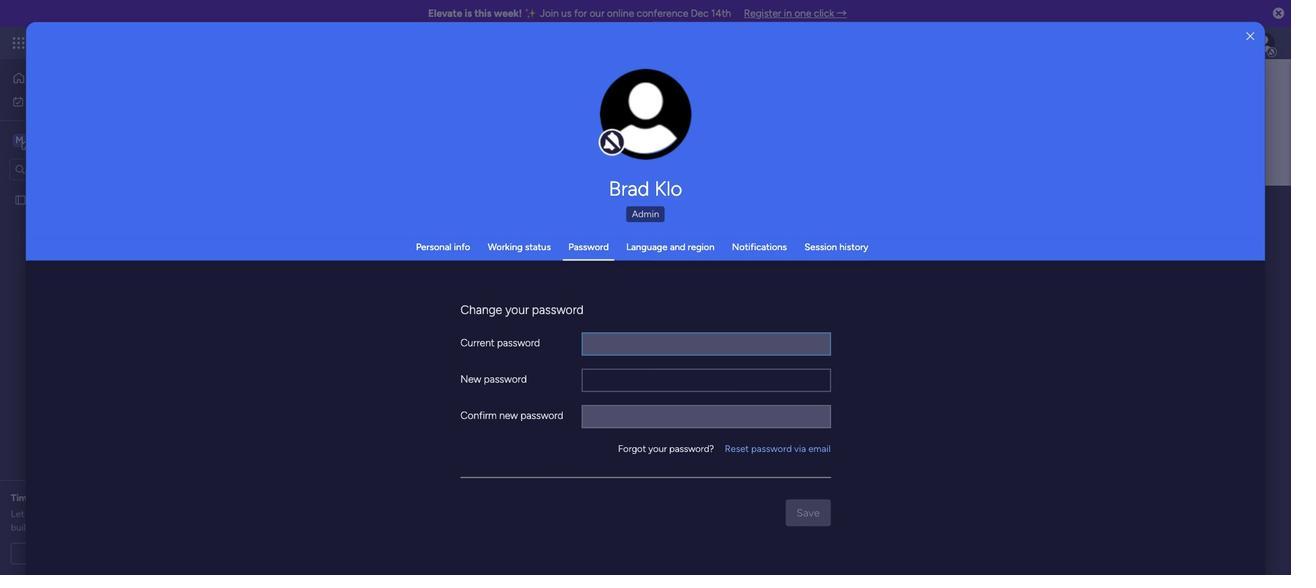 Task type: locate. For each thing, give the bounding box(es) containing it.
your
[[505, 302, 529, 317], [649, 443, 667, 454]]

review up what
[[93, 493, 122, 504]]

session history link
[[805, 241, 869, 252]]

brad klo button
[[460, 176, 831, 201]]

workspace up current password
[[467, 304, 512, 315]]

in left one
[[784, 7, 792, 20]]

brad
[[609, 176, 650, 201]]

review
[[93, 493, 122, 504], [77, 509, 104, 520]]

close image
[[1247, 31, 1255, 41]]

your up current password
[[505, 302, 529, 317]]

change up picture
[[617, 122, 648, 132]]

Search in workspace field
[[28, 162, 112, 177]]

elevate is this week! ✨ join us for our online conference dec 14th
[[428, 7, 731, 20]]

working status
[[488, 241, 551, 252]]

recently
[[402, 304, 437, 315]]

0 vertical spatial this
[[474, 7, 492, 20]]

language and region link
[[626, 241, 715, 252]]

0 horizontal spatial change
[[460, 302, 502, 317]]

boards and dashboards you visited recently in this workspace
[[254, 304, 512, 315]]

visited
[[372, 304, 400, 315]]

password link
[[568, 241, 609, 252]]

1 vertical spatial our
[[27, 509, 41, 520]]

change inside change profile picture
[[617, 122, 648, 132]]

reset password via email
[[725, 443, 831, 454]]

let
[[11, 509, 24, 520]]

None field
[[333, 192, 1237, 220]]

1 horizontal spatial and
[[670, 241, 686, 252]]

and
[[670, 241, 686, 252], [285, 304, 301, 315]]

0 vertical spatial your
[[505, 302, 529, 317]]

profile
[[650, 122, 674, 132]]

0 vertical spatial and
[[670, 241, 686, 252]]

of
[[80, 522, 89, 534]]

and right the boards
[[285, 304, 301, 315]]

our left online
[[590, 7, 605, 20]]

working status link
[[488, 241, 551, 252]]

for
[[574, 7, 587, 20], [34, 493, 47, 504]]

current password
[[460, 337, 540, 349]]

1 vertical spatial for
[[34, 493, 47, 504]]

0 horizontal spatial workspace
[[57, 134, 110, 146]]

confirm new password
[[460, 410, 564, 422]]

test list box
[[0, 186, 172, 393]]

brad klo image
[[1254, 32, 1275, 54]]

and for language
[[670, 241, 686, 252]]

0 horizontal spatial in
[[439, 304, 447, 315]]

password
[[568, 241, 609, 252]]

in
[[784, 7, 792, 20], [439, 304, 447, 315]]

1 vertical spatial your
[[649, 443, 667, 454]]

workspace up search in workspace field
[[57, 134, 110, 146]]

1 horizontal spatial your
[[649, 443, 667, 454]]

1 vertical spatial in
[[439, 304, 447, 315]]

workspace
[[57, 134, 110, 146], [467, 304, 512, 315]]

option
[[0, 188, 172, 191]]

0 horizontal spatial and
[[285, 304, 301, 315]]

0 vertical spatial for
[[574, 7, 587, 20]]

0 horizontal spatial this
[[449, 304, 464, 315]]

in right recently on the left bottom of page
[[439, 304, 447, 315]]

change for change your password
[[460, 302, 502, 317]]

this right recently on the left bottom of page
[[449, 304, 464, 315]]

1 vertical spatial this
[[449, 304, 464, 315]]

this
[[474, 7, 492, 20], [449, 304, 464, 315]]

time for an expert review let our experts review what you've built so far. free of charge
[[11, 493, 157, 534]]

is
[[465, 7, 472, 20]]

your right forgot
[[649, 443, 667, 454]]

change profile picture button
[[600, 69, 692, 160]]

forgot your password?
[[618, 443, 714, 454]]

reset password via email link
[[725, 442, 831, 456]]

charge
[[92, 522, 121, 534]]

conference
[[637, 7, 688, 20]]

14th
[[711, 7, 731, 20]]

new
[[460, 373, 481, 385]]

built
[[11, 522, 29, 534]]

New password password field
[[582, 369, 831, 392]]

our
[[590, 7, 605, 20], [27, 509, 41, 520]]

notifications
[[732, 241, 787, 252]]

time
[[11, 493, 32, 504]]

1 vertical spatial change
[[460, 302, 502, 317]]

0 vertical spatial workspace
[[57, 134, 110, 146]]

0 vertical spatial change
[[617, 122, 648, 132]]

this right the is
[[474, 7, 492, 20]]

info
[[454, 241, 470, 252]]

0 vertical spatial review
[[93, 493, 122, 504]]

1 vertical spatial workspace
[[467, 304, 512, 315]]

1 vertical spatial review
[[77, 509, 104, 520]]

change
[[617, 122, 648, 132], [460, 302, 502, 317]]

select product image
[[12, 36, 26, 50]]

1 horizontal spatial change
[[617, 122, 648, 132]]

0 horizontal spatial our
[[27, 509, 41, 520]]

so
[[32, 522, 42, 534]]

change up current
[[460, 302, 502, 317]]

review up of
[[77, 509, 104, 520]]

and left region at the right top
[[670, 241, 686, 252]]

personal info
[[416, 241, 470, 252]]

join
[[540, 7, 559, 20]]

our up so at the left bottom of the page
[[27, 509, 41, 520]]

boards
[[254, 304, 283, 315]]

1 vertical spatial and
[[285, 304, 301, 315]]

for left an
[[34, 493, 47, 504]]

what
[[107, 509, 128, 520]]

experts
[[43, 509, 74, 520]]

1 horizontal spatial for
[[574, 7, 587, 20]]

1 horizontal spatial in
[[784, 7, 792, 20]]

0 horizontal spatial for
[[34, 493, 47, 504]]

1 horizontal spatial workspace
[[467, 304, 512, 315]]

workspace image
[[13, 133, 26, 148]]

an
[[49, 493, 60, 504]]

0 vertical spatial our
[[590, 7, 605, 20]]

session history
[[805, 241, 869, 252]]

click
[[814, 7, 834, 20]]

test
[[32, 194, 49, 206]]

password
[[532, 302, 584, 317], [497, 337, 540, 349], [484, 373, 527, 385], [521, 410, 564, 422], [751, 443, 792, 454]]

0 horizontal spatial your
[[505, 302, 529, 317]]

you've
[[130, 509, 157, 520]]

change for change profile picture
[[617, 122, 648, 132]]

personal
[[416, 241, 452, 252]]

week!
[[494, 7, 522, 20]]

0 vertical spatial in
[[784, 7, 792, 20]]

for right us
[[574, 7, 587, 20]]



Task type: describe. For each thing, give the bounding box(es) containing it.
current
[[460, 337, 495, 349]]

dashboards
[[303, 304, 352, 315]]

free
[[60, 522, 78, 534]]

one
[[794, 7, 812, 20]]

far.
[[44, 522, 57, 534]]

session
[[805, 241, 837, 252]]

language and region
[[626, 241, 715, 252]]

1 horizontal spatial this
[[474, 7, 492, 20]]

confirm
[[460, 410, 497, 422]]

register in one click →
[[744, 7, 847, 20]]

history
[[840, 241, 869, 252]]

working
[[488, 241, 523, 252]]

main
[[31, 134, 55, 146]]

klo
[[655, 176, 682, 201]]

work
[[45, 95, 65, 107]]

email
[[808, 443, 831, 454]]

expert
[[62, 493, 90, 504]]

change your password
[[460, 302, 584, 317]]

✨
[[525, 7, 537, 20]]

dec
[[691, 7, 709, 20]]

Confirm new password password field
[[582, 405, 831, 428]]

password for new password
[[484, 373, 527, 385]]

admin
[[632, 208, 659, 219]]

new password
[[460, 373, 527, 385]]

→
[[837, 7, 847, 20]]

home
[[31, 72, 57, 83]]

our inside time for an expert review let our experts review what you've built so far. free of charge
[[27, 509, 41, 520]]

workspace selection element
[[13, 132, 112, 150]]

and for boards
[[285, 304, 301, 315]]

change profile picture
[[617, 122, 674, 143]]

status
[[525, 241, 551, 252]]

language
[[626, 241, 668, 252]]

my work button
[[8, 91, 145, 112]]

password?
[[669, 443, 714, 454]]

online
[[607, 7, 634, 20]]

picture
[[632, 133, 660, 143]]

us
[[561, 7, 572, 20]]

reset
[[725, 443, 749, 454]]

new
[[499, 410, 518, 422]]

password for reset password via email
[[751, 443, 792, 454]]

home button
[[8, 67, 145, 89]]

my
[[30, 95, 43, 107]]

region
[[688, 241, 715, 252]]

public board image
[[14, 194, 27, 206]]

your for change
[[505, 302, 529, 317]]

forgot
[[618, 443, 646, 454]]

you
[[354, 304, 370, 315]]

Current password password field
[[582, 333, 831, 355]]

register
[[744, 7, 782, 20]]

my work
[[30, 95, 65, 107]]

notifications link
[[732, 241, 787, 252]]

1 horizontal spatial our
[[590, 7, 605, 20]]

password for current password
[[497, 337, 540, 349]]

register in one click → link
[[744, 7, 847, 20]]

your for forgot
[[649, 443, 667, 454]]

for inside time for an expert review let our experts review what you've built so far. free of charge
[[34, 493, 47, 504]]

via
[[794, 443, 806, 454]]

main workspace
[[31, 134, 110, 146]]

m
[[16, 134, 24, 146]]

personal info link
[[416, 241, 470, 252]]

brad klo
[[609, 176, 682, 201]]

elevate
[[428, 7, 462, 20]]



Task type: vqa. For each thing, say whether or not it's contained in the screenshot.
"manage" associated with Boost
no



